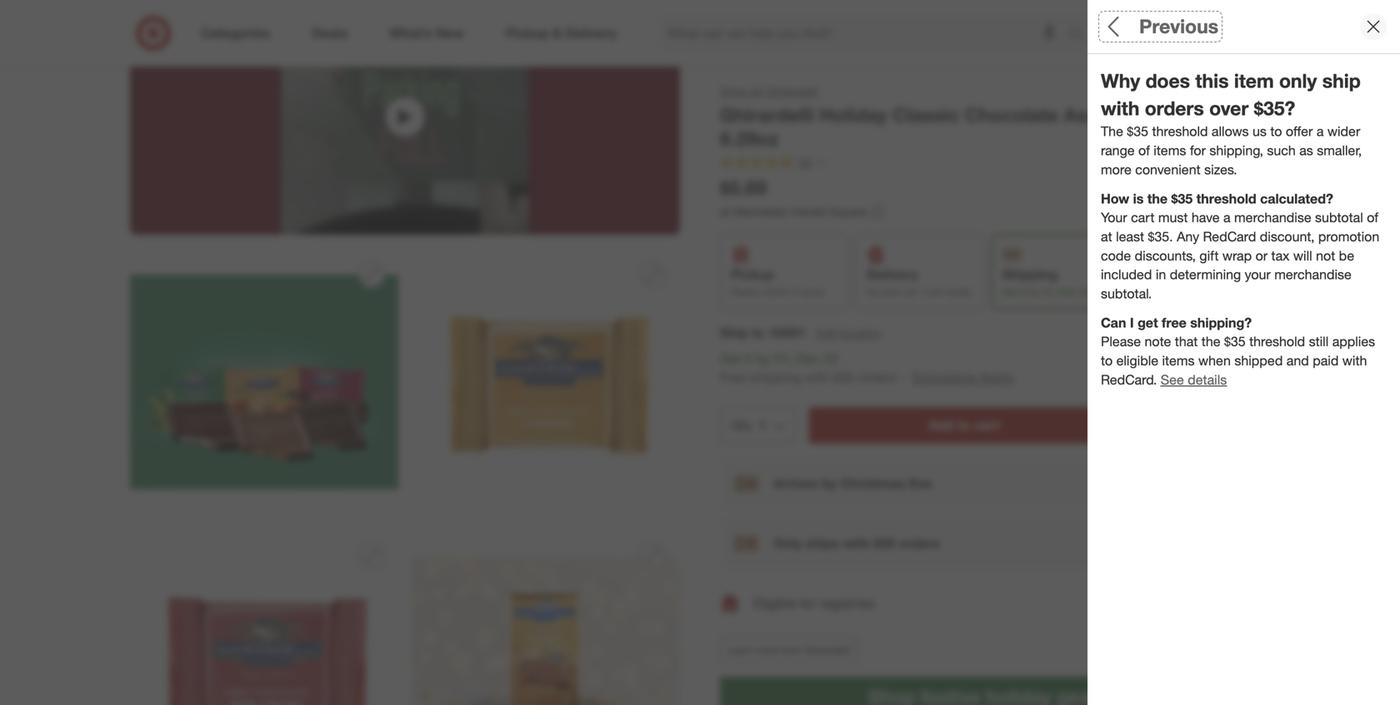 Task type: describe. For each thing, give the bounding box(es) containing it.
least
[[1116, 229, 1144, 245]]

previous
[[1139, 15, 1219, 38]]

get
[[1138, 315, 1158, 331]]

registries
[[820, 596, 875, 612]]

item
[[1234, 69, 1274, 93]]

edit location button
[[816, 325, 882, 343]]

35 up us
[[1264, 97, 1285, 120]]

as inside delivery as soon as 11am today
[[906, 286, 916, 299]]

delivery as soon as 11am today
[[867, 267, 972, 299]]

when
[[1199, 353, 1231, 369]]

ship
[[720, 325, 748, 341]]

assortment
[[1064, 103, 1171, 127]]

why does this item only ship with orders over $
[[1101, 69, 1361, 120]]

get it by fri, dec 22 free shipping with $35 orders - exclusions apply.
[[720, 351, 1016, 386]]

threshold for item
[[1152, 124, 1208, 140]]

$ inside your cart must have a merchandise subtotal of at least $
[[1148, 229, 1155, 245]]

can
[[1101, 315, 1126, 331]]

the $ 35
[[1101, 124, 1149, 140]]

threshold allows us to offer a wider range of items for shipping, such as smaller, more convenient sizes.
[[1101, 124, 1362, 178]]

your cart must have a merchandise subtotal of at least $
[[1101, 210, 1379, 245]]

shipping
[[750, 370, 801, 386]]

11am
[[919, 286, 944, 299]]

dec inside shipping get it by fri, dec 22
[[1059, 286, 1077, 299]]

delivery
[[867, 267, 918, 283]]

arrives by christmas eve link
[[720, 458, 1270, 511]]

50
[[799, 155, 811, 170]]

this
[[1196, 69, 1229, 93]]

shipping,
[[1210, 143, 1264, 159]]

add to cart button
[[809, 408, 1120, 444]]

any
[[1177, 229, 1200, 245]]

as inside 'threshold allows us to offer a wider range of items for shipping, such as smaller, more convenient sizes.'
[[1300, 143, 1313, 159]]

2 vertical spatial by
[[822, 476, 837, 492]]

it inside shipping get it by fri, dec 22
[[1021, 286, 1027, 299]]

eligible
[[754, 596, 796, 612]]

free
[[1162, 315, 1187, 331]]

by inside shipping get it by fri, dec 22
[[1029, 286, 1040, 299]]

see details
[[1161, 372, 1227, 388]]

50 link
[[720, 155, 828, 174]]

advertisement region
[[720, 678, 1270, 706]]

$5.69
[[720, 176, 767, 200]]

hours
[[800, 286, 825, 299]]

35 right the
[[1134, 124, 1149, 140]]

applies
[[1333, 334, 1375, 350]]

ghirardelli for shop all ghirardelli ghirardelli holiday classic chocolate assortment bag - 6.29oz
[[720, 103, 814, 127]]

have
[[1192, 210, 1220, 226]]

paid
[[1313, 353, 1339, 369]]

more inside 'threshold allows us to offer a wider range of items for shipping, such as smaller, more convenient sizes.'
[[1101, 162, 1132, 178]]

ships
[[806, 536, 840, 552]]

0 vertical spatial at
[[720, 205, 730, 219]]

today
[[947, 286, 972, 299]]

edit location
[[816, 326, 881, 341]]

cart inside your cart must have a merchandise subtotal of at least $
[[1131, 210, 1155, 226]]

.
[[1170, 229, 1173, 245]]

ship to 10001
[[720, 325, 806, 341]]

with inside get it by fri, dec 22 free shipping with $35 orders - exclusions apply.
[[805, 370, 830, 386]]

only ships with $35 orders button
[[720, 518, 1270, 571]]

gift
[[1200, 248, 1219, 264]]

will
[[1294, 248, 1313, 264]]

herald
[[792, 205, 827, 219]]

arrives by christmas eve
[[774, 476, 932, 492]]

ghirardelli holiday classic chocolate assortment bag - 6.29oz, 6 of 10 image
[[412, 530, 680, 706]]

10001
[[769, 325, 806, 341]]

wrap
[[1223, 248, 1252, 264]]

learn more from ghirardelli
[[728, 645, 850, 657]]

or
[[1256, 248, 1268, 264]]

22 inside get it by fri, dec 22 free shipping with $35 orders - exclusions apply.
[[824, 351, 838, 367]]

i
[[1130, 315, 1134, 331]]

see
[[1161, 372, 1184, 388]]

dialog containing previous
[[1088, 0, 1400, 706]]

holiday
[[819, 103, 888, 127]]

threshold still applies to eligible items when shipped and paid with redcard.
[[1101, 334, 1375, 388]]

search
[[1061, 27, 1101, 43]]

merchandise inside your cart must have a merchandise subtotal of at least $
[[1234, 210, 1312, 226]]

$ inside the why does this item only ship with orders over $
[[1254, 97, 1264, 120]]

soon
[[881, 286, 903, 299]]

a inside your cart must have a merchandise subtotal of at least $
[[1224, 210, 1231, 226]]

convenient
[[1135, 162, 1201, 178]]

0 vertical spatial the
[[1148, 191, 1168, 207]]

note
[[1145, 334, 1171, 350]]

your
[[1245, 267, 1271, 283]]

. any redcard discount, promotion code discounts, gift wrap or tax will not be included in determining your merchandise subtotal.
[[1101, 229, 1380, 302]]

of inside 'threshold allows us to offer a wider range of items for shipping, such as smaller, more convenient sizes.'
[[1139, 143, 1150, 159]]

can i get free shipping?
[[1101, 315, 1252, 331]]

that
[[1175, 334, 1198, 350]]

pickup ready within 2 hours
[[731, 267, 825, 299]]

sizes.
[[1205, 162, 1237, 178]]

only
[[1279, 69, 1317, 93]]

35 up the must
[[1178, 191, 1193, 207]]

by inside get it by fri, dec 22 free shipping with $35 orders - exclusions apply.
[[756, 351, 771, 367]]

?
[[1285, 97, 1296, 120]]

as
[[867, 286, 878, 299]]

to inside threshold still applies to eligible items when shipped and paid with redcard.
[[1101, 353, 1113, 369]]

fri, inside get it by fri, dec 22 free shipping with $35 orders - exclusions apply.
[[774, 351, 792, 367]]

in
[[1156, 267, 1166, 283]]

22 inside shipping get it by fri, dec 22
[[1080, 286, 1091, 299]]

a inside 'threshold allows us to offer a wider range of items for shipping, such as smaller, more convenient sizes.'
[[1317, 124, 1324, 140]]

at inside your cart must have a merchandise subtotal of at least $
[[1101, 229, 1112, 245]]

must
[[1158, 210, 1188, 226]]

get inside get it by fri, dec 22 free shipping with $35 orders - exclusions apply.
[[720, 351, 742, 367]]

location
[[840, 326, 881, 341]]

manhattan
[[733, 205, 789, 219]]

ready
[[731, 286, 760, 299]]



Task type: vqa. For each thing, say whether or not it's contained in the screenshot.
topmost digital
no



Task type: locate. For each thing, give the bounding box(es) containing it.
- right the bag
[[1218, 103, 1225, 127]]

1 vertical spatial items
[[1162, 353, 1195, 369]]

the
[[1148, 191, 1168, 207], [1202, 334, 1221, 350]]

1 vertical spatial threshold
[[1197, 191, 1257, 207]]

merchandise up discount,
[[1234, 210, 1312, 226]]

1 vertical spatial get
[[720, 351, 742, 367]]

edit
[[816, 326, 837, 341]]

1 horizontal spatial the
[[1202, 334, 1221, 350]]

1 horizontal spatial 22
[[1080, 286, 1091, 299]]

1 vertical spatial $35
[[874, 536, 895, 552]]

threshold up the have on the top right of page
[[1197, 191, 1257, 207]]

0 vertical spatial get
[[1002, 286, 1018, 299]]

add
[[929, 418, 954, 434]]

6.29oz
[[720, 127, 779, 151]]

it down shipping
[[1021, 286, 1027, 299]]

redcard
[[1203, 229, 1256, 245]]

only ships with $35 orders
[[774, 536, 940, 552]]

1 vertical spatial at
[[1101, 229, 1112, 245]]

ghirardelli holiday classic chocolate assortment bag - 6.29oz, 3 of 10 image
[[130, 249, 398, 517]]

$35 inside button
[[874, 536, 895, 552]]

0 vertical spatial more
[[1101, 162, 1132, 178]]

still
[[1309, 334, 1329, 350]]

1 horizontal spatial $35
[[874, 536, 895, 552]]

$35 inside get it by fri, dec 22 free shipping with $35 orders - exclusions apply.
[[833, 370, 855, 386]]

more down 'range'
[[1101, 162, 1132, 178]]

with
[[1101, 97, 1140, 120], [1343, 353, 1367, 369], [805, 370, 830, 386], [843, 536, 870, 552]]

to inside 'threshold allows us to offer a wider range of items for shipping, such as smaller, more convenient sizes.'
[[1271, 124, 1282, 140]]

0 vertical spatial by
[[1029, 286, 1040, 299]]

cart down is
[[1131, 210, 1155, 226]]

0 vertical spatial for
[[1190, 143, 1206, 159]]

allows
[[1212, 124, 1249, 140]]

0 vertical spatial a
[[1317, 124, 1324, 140]]

22
[[1080, 286, 1091, 299], [824, 351, 838, 367]]

why
[[1101, 69, 1140, 93]]

1 horizontal spatial more
[[1101, 162, 1132, 178]]

1 horizontal spatial a
[[1317, 124, 1324, 140]]

- left exclusions
[[901, 370, 906, 386]]

orders
[[1145, 97, 1204, 120], [858, 370, 897, 386], [899, 536, 940, 552]]

0 horizontal spatial cart
[[974, 418, 1000, 434]]

over
[[1210, 97, 1249, 120]]

orders inside the why does this item only ship with orders over $
[[1145, 97, 1204, 120]]

eligible
[[1117, 353, 1159, 369]]

such
[[1267, 143, 1296, 159]]

threshold up shipped
[[1250, 334, 1305, 350]]

0 horizontal spatial for
[[800, 596, 816, 612]]

at down $5.69
[[720, 205, 730, 219]]

for up sizes.
[[1190, 143, 1206, 159]]

get
[[1002, 286, 1018, 299], [720, 351, 742, 367]]

does
[[1146, 69, 1190, 93]]

all
[[751, 84, 763, 99]]

be
[[1339, 248, 1355, 264]]

range
[[1101, 143, 1135, 159]]

code
[[1101, 248, 1131, 264]]

1 vertical spatial 22
[[824, 351, 838, 367]]

by right arrives
[[822, 476, 837, 492]]

- inside get it by fri, dec 22 free shipping with $35 orders - exclusions apply.
[[901, 370, 906, 386]]

cart
[[1131, 210, 1155, 226], [974, 418, 1000, 434]]

with inside button
[[843, 536, 870, 552]]

of up promotion
[[1367, 210, 1379, 226]]

1 horizontal spatial cart
[[1131, 210, 1155, 226]]

0 vertical spatial ghirardelli
[[766, 84, 819, 99]]

fri, down shipping
[[1043, 286, 1056, 299]]

0 vertical spatial dec
[[1059, 286, 1077, 299]]

as right soon on the top of the page
[[906, 286, 916, 299]]

with up the $ 35
[[1101, 97, 1140, 120]]

1 vertical spatial the
[[1202, 334, 1221, 350]]

christmas
[[841, 476, 906, 492]]

2 vertical spatial orders
[[899, 536, 940, 552]]

subtotal.
[[1101, 286, 1152, 302]]

calculated?
[[1260, 191, 1334, 207]]

1 vertical spatial fri,
[[774, 351, 792, 367]]

0 vertical spatial $35
[[833, 370, 855, 386]]

1 vertical spatial orders
[[858, 370, 897, 386]]

0 vertical spatial threshold
[[1152, 124, 1208, 140]]

it up free on the bottom
[[746, 351, 753, 367]]

offer
[[1286, 124, 1313, 140]]

redcard.
[[1101, 372, 1157, 388]]

1 horizontal spatial it
[[1021, 286, 1027, 299]]

more inside button
[[756, 645, 779, 657]]

learn more from ghirardelli button
[[720, 638, 858, 664]]

0 horizontal spatial more
[[756, 645, 779, 657]]

0 horizontal spatial 22
[[824, 351, 838, 367]]

pickup
[[731, 267, 774, 283]]

0 horizontal spatial it
[[746, 351, 753, 367]]

$ left the .
[[1148, 229, 1155, 245]]

with right ships
[[843, 536, 870, 552]]

with inside threshold still applies to eligible items when shipped and paid with redcard.
[[1343, 353, 1367, 369]]

1 vertical spatial a
[[1224, 210, 1231, 226]]

1 vertical spatial as
[[906, 286, 916, 299]]

it inside get it by fri, dec 22 free shipping with $35 orders - exclusions apply.
[[746, 351, 753, 367]]

and
[[1287, 353, 1309, 369]]

items inside 'threshold allows us to offer a wider range of items for shipping, such as smaller, more convenient sizes.'
[[1154, 143, 1186, 159]]

at down your
[[1101, 229, 1112, 245]]

to inside button
[[958, 418, 971, 434]]

to
[[1271, 124, 1282, 140], [752, 325, 765, 341], [1101, 353, 1113, 369], [958, 418, 971, 434]]

get down shipping
[[1002, 286, 1018, 299]]

merchandise
[[1234, 210, 1312, 226], [1275, 267, 1352, 283]]

ghirardelli holiday classic chocolate assortment bag - 6.29oz, 5 of 10 image
[[130, 530, 398, 706]]

ghirardelli holiday classic chocolate assortment bag - 6.29oz, 4 of 10 image
[[412, 249, 680, 517]]

0 horizontal spatial get
[[720, 351, 742, 367]]

shipped
[[1235, 353, 1283, 369]]

1 horizontal spatial at
[[1101, 229, 1112, 245]]

a right the offer
[[1317, 124, 1324, 140]]

to right "ship"
[[752, 325, 765, 341]]

within
[[762, 286, 789, 299]]

threshold inside 'threshold allows us to offer a wider range of items for shipping, such as smaller, more convenient sizes.'
[[1152, 124, 1208, 140]]

1 horizontal spatial fri,
[[1043, 286, 1056, 299]]

1 horizontal spatial -
[[1218, 103, 1225, 127]]

0 vertical spatial orders
[[1145, 97, 1204, 120]]

0 vertical spatial it
[[1021, 286, 1027, 299]]

to right us
[[1271, 124, 1282, 140]]

please
[[1101, 334, 1141, 350]]

1 vertical spatial of
[[1367, 210, 1379, 226]]

2 horizontal spatial orders
[[1145, 97, 1204, 120]]

35 up discounts,
[[1155, 229, 1170, 245]]

dec left subtotal.
[[1059, 286, 1077, 299]]

ghirardelli inside button
[[805, 645, 850, 657]]

1 horizontal spatial orders
[[899, 536, 940, 552]]

shop
[[720, 84, 748, 99]]

is
[[1133, 191, 1144, 207]]

1 horizontal spatial by
[[822, 476, 837, 492]]

dec down the edit
[[796, 351, 820, 367]]

please note that the $ 35
[[1101, 334, 1246, 350]]

orders down eve
[[899, 536, 940, 552]]

by up shipping
[[756, 351, 771, 367]]

0 vertical spatial fri,
[[1043, 286, 1056, 299]]

chocolate
[[965, 103, 1059, 127]]

get up free on the bottom
[[720, 351, 742, 367]]

free
[[720, 370, 747, 386]]

1 horizontal spatial dec
[[1059, 286, 1077, 299]]

classic
[[893, 103, 960, 127]]

22 down the edit
[[824, 351, 838, 367]]

bag
[[1176, 103, 1212, 127]]

0 horizontal spatial -
[[901, 370, 906, 386]]

promotion
[[1319, 229, 1380, 245]]

threshold inside threshold still applies to eligible items when shipped and paid with redcard.
[[1250, 334, 1305, 350]]

1 vertical spatial by
[[756, 351, 771, 367]]

shop all ghirardelli ghirardelli holiday classic chocolate assortment bag - 6.29oz
[[720, 84, 1225, 151]]

merchandise down will
[[1275, 267, 1352, 283]]

$ up us
[[1254, 97, 1264, 120]]

eligible for registries
[[754, 596, 875, 612]]

fri, inside shipping get it by fri, dec 22
[[1043, 286, 1056, 299]]

the up when
[[1202, 334, 1221, 350]]

merchandise inside . any redcard discount, promotion code discounts, gift wrap or tax will not be included in determining your merchandise subtotal.
[[1275, 267, 1352, 283]]

1 vertical spatial ghirardelli
[[720, 103, 814, 127]]

$35 down christmas
[[874, 536, 895, 552]]

by down shipping
[[1029, 286, 1040, 299]]

with right shipping
[[805, 370, 830, 386]]

tax
[[1272, 248, 1290, 264]]

previous button
[[1101, 13, 1220, 40]]

0 horizontal spatial $35
[[833, 370, 855, 386]]

at manhattan herald square
[[720, 205, 867, 219]]

orders down location
[[858, 370, 897, 386]]

dialog
[[1088, 0, 1400, 706]]

1 vertical spatial cart
[[974, 418, 1000, 434]]

a
[[1317, 124, 1324, 140], [1224, 210, 1231, 226]]

0 horizontal spatial by
[[756, 351, 771, 367]]

to right add
[[958, 418, 971, 434]]

with down applies
[[1343, 353, 1367, 369]]

from
[[782, 645, 802, 657]]

1 vertical spatial it
[[746, 351, 753, 367]]

discounts,
[[1135, 248, 1196, 264]]

ghirardelli down all
[[720, 103, 814, 127]]

as
[[1300, 143, 1313, 159], [906, 286, 916, 299]]

of right 'range'
[[1139, 143, 1150, 159]]

2 vertical spatial threshold
[[1250, 334, 1305, 350]]

ghirardelli holiday classic chocolate assortment bag - 6.29oz, 2 of 10, play video image
[[130, 0, 680, 235]]

22 left subtotal.
[[1080, 286, 1091, 299]]

as down the offer
[[1300, 143, 1313, 159]]

$ right the
[[1127, 124, 1134, 140]]

What can we help you find? suggestions appear below search field
[[658, 15, 1073, 52]]

cart inside button
[[974, 418, 1000, 434]]

$35 down edit location button
[[833, 370, 855, 386]]

orders inside get it by fri, dec 22 free shipping with $35 orders - exclusions apply.
[[858, 370, 897, 386]]

of inside your cart must have a merchandise subtotal of at least $
[[1367, 210, 1379, 226]]

1 vertical spatial merchandise
[[1275, 267, 1352, 283]]

orders inside button
[[899, 536, 940, 552]]

apply.
[[980, 370, 1016, 386]]

0 horizontal spatial dec
[[796, 351, 820, 367]]

smaller,
[[1317, 143, 1362, 159]]

threshold up 'convenient'
[[1152, 124, 1208, 140]]

your
[[1101, 210, 1127, 226]]

exclusions apply. button
[[913, 369, 1016, 388]]

0 vertical spatial as
[[1300, 143, 1313, 159]]

fri, up shipping
[[774, 351, 792, 367]]

get inside shipping get it by fri, dec 22
[[1002, 286, 1018, 299]]

2 vertical spatial ghirardelli
[[805, 645, 850, 657]]

a up redcard
[[1224, 210, 1231, 226]]

how
[[1101, 191, 1130, 207]]

0 horizontal spatial a
[[1224, 210, 1231, 226]]

35
[[1264, 97, 1285, 120], [1134, 124, 1149, 140], [1178, 191, 1193, 207], [1155, 229, 1170, 245], [1231, 334, 1246, 350]]

ghirardelli right all
[[766, 84, 819, 99]]

to down please
[[1101, 353, 1113, 369]]

0 vertical spatial of
[[1139, 143, 1150, 159]]

35 down the shipping?
[[1231, 334, 1246, 350]]

0 vertical spatial cart
[[1131, 210, 1155, 226]]

$ up the must
[[1172, 191, 1178, 207]]

0 vertical spatial items
[[1154, 143, 1186, 159]]

more left the from
[[756, 645, 779, 657]]

0 vertical spatial 22
[[1080, 286, 1091, 299]]

wider
[[1328, 124, 1361, 140]]

1 horizontal spatial of
[[1367, 210, 1379, 226]]

the right is
[[1148, 191, 1168, 207]]

1 vertical spatial more
[[756, 645, 779, 657]]

search button
[[1061, 15, 1101, 55]]

0 horizontal spatial orders
[[858, 370, 897, 386]]

0 vertical spatial merchandise
[[1234, 210, 1312, 226]]

orders down does
[[1145, 97, 1204, 120]]

at
[[720, 205, 730, 219], [1101, 229, 1112, 245]]

see details link
[[1161, 372, 1227, 388]]

2
[[791, 286, 797, 299]]

0 horizontal spatial as
[[906, 286, 916, 299]]

ghirardelli for learn more from ghirardelli
[[805, 645, 850, 657]]

by
[[1029, 286, 1040, 299], [756, 351, 771, 367], [822, 476, 837, 492]]

0 vertical spatial -
[[1218, 103, 1225, 127]]

fri,
[[1043, 286, 1056, 299], [774, 351, 792, 367]]

$35
[[833, 370, 855, 386], [874, 536, 895, 552]]

1 horizontal spatial for
[[1190, 143, 1206, 159]]

threshold
[[1152, 124, 1208, 140], [1197, 191, 1257, 207], [1250, 334, 1305, 350]]

threshold for free
[[1250, 334, 1305, 350]]

for
[[1190, 143, 1206, 159], [800, 596, 816, 612]]

- inside shop all ghirardelli ghirardelli holiday classic chocolate assortment bag - 6.29oz
[[1218, 103, 1225, 127]]

for inside 'threshold allows us to offer a wider range of items for shipping, such as smaller, more convenient sizes.'
[[1190, 143, 1206, 159]]

learn
[[728, 645, 753, 657]]

0 horizontal spatial the
[[1148, 191, 1168, 207]]

dec inside get it by fri, dec 22 free shipping with $35 orders - exclusions apply.
[[796, 351, 820, 367]]

the
[[1101, 124, 1123, 140]]

of
[[1139, 143, 1150, 159], [1367, 210, 1379, 226]]

shipping?
[[1191, 315, 1252, 331]]

1 horizontal spatial get
[[1002, 286, 1018, 299]]

cart right add
[[974, 418, 1000, 434]]

-
[[1218, 103, 1225, 127], [901, 370, 906, 386]]

subtotal
[[1315, 210, 1363, 226]]

items down please note that the $ 35
[[1162, 353, 1195, 369]]

with inside the why does this item only ship with orders over $
[[1101, 97, 1140, 120]]

1 horizontal spatial as
[[1300, 143, 1313, 159]]

2 horizontal spatial by
[[1029, 286, 1040, 299]]

ghirardelli right the from
[[805, 645, 850, 657]]

1 vertical spatial -
[[901, 370, 906, 386]]

items up 'convenient'
[[1154, 143, 1186, 159]]

items inside threshold still applies to eligible items when shipped and paid with redcard.
[[1162, 353, 1195, 369]]

0 horizontal spatial at
[[720, 205, 730, 219]]

0 horizontal spatial of
[[1139, 143, 1150, 159]]

$ down the shipping?
[[1224, 334, 1231, 350]]

0 horizontal spatial fri,
[[774, 351, 792, 367]]

1 vertical spatial dec
[[796, 351, 820, 367]]

for right eligible
[[800, 596, 816, 612]]

1 vertical spatial for
[[800, 596, 816, 612]]



